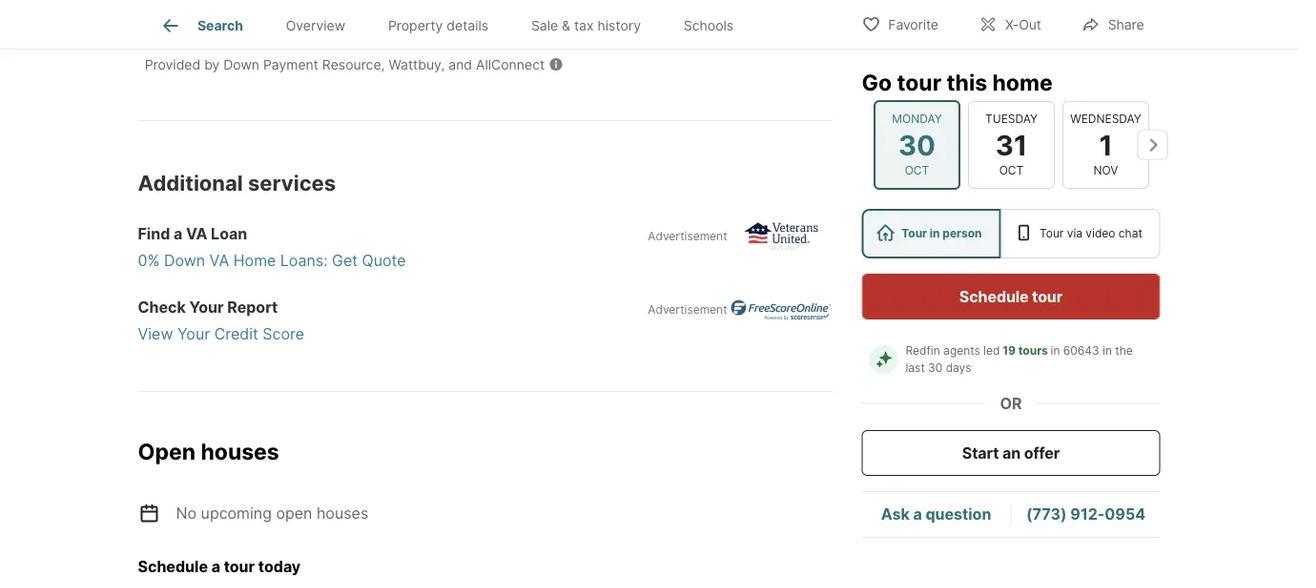 Task type: vqa. For each thing, say whether or not it's contained in the screenshot.
DOWN
yes



Task type: locate. For each thing, give the bounding box(es) containing it.
tour
[[902, 227, 928, 241], [1040, 227, 1064, 241]]

houses
[[201, 439, 279, 465], [317, 505, 369, 523]]

search link
[[159, 14, 243, 37]]

oct for 31
[[999, 164, 1024, 178]]

redfin
[[906, 344, 941, 358]]

resource,
[[322, 57, 385, 73]]

advertisement for find a va loan 0% down va home loans: get quote
[[648, 230, 728, 244]]

favorite
[[889, 17, 939, 33]]

no
[[176, 505, 197, 523]]

report
[[227, 298, 278, 317]]

tour right schedule
[[1033, 287, 1063, 306]]

last
[[906, 361, 926, 375]]

1 vertical spatial advertisement
[[648, 303, 728, 317]]

va left the loan
[[186, 225, 208, 243]]

a right find
[[174, 225, 183, 243]]

property details tab
[[367, 3, 510, 49]]

in the last 30 days
[[906, 344, 1137, 375]]

a inside find a va loan 0% down va home loans: get quote
[[174, 225, 183, 243]]

wednesday 1 nov
[[1071, 112, 1142, 178]]

0 horizontal spatial oct
[[905, 164, 929, 178]]

go tour this home
[[862, 69, 1053, 95]]

1 vertical spatial va
[[210, 251, 229, 270]]

2 horizontal spatial in
[[1103, 344, 1113, 358]]

x-out button
[[963, 4, 1058, 43]]

31
[[996, 128, 1028, 162]]

1 tour from the left
[[902, 227, 928, 241]]

no upcoming open houses
[[176, 505, 369, 523]]

None button
[[874, 100, 961, 190], [968, 101, 1055, 189], [1063, 101, 1150, 189], [874, 100, 961, 190], [968, 101, 1055, 189], [1063, 101, 1150, 189]]

in left person
[[930, 227, 941, 241]]

0 vertical spatial tour
[[898, 69, 942, 95]]

tour up monday
[[898, 69, 942, 95]]

down right 0%
[[164, 251, 205, 270]]

sale & tax history tab
[[510, 3, 663, 49]]

0 horizontal spatial tour
[[902, 227, 928, 241]]

tours
[[1019, 344, 1049, 358]]

30 down monday
[[898, 128, 936, 162]]

favorite button
[[846, 4, 955, 43]]

and
[[449, 57, 472, 73]]

1 horizontal spatial houses
[[317, 505, 369, 523]]

overview
[[286, 17, 346, 34]]

1 horizontal spatial a
[[914, 505, 923, 524]]

0 vertical spatial your
[[189, 298, 224, 317]]

30 right last
[[929, 361, 943, 375]]

0 vertical spatial advertisement
[[648, 230, 728, 244]]

1
[[1099, 128, 1113, 162]]

home
[[993, 69, 1053, 95]]

0 vertical spatial 30
[[898, 128, 936, 162]]

open houses
[[138, 439, 279, 465]]

1 vertical spatial a
[[914, 505, 923, 524]]

start
[[963, 444, 1000, 462]]

houses right open
[[317, 505, 369, 523]]

chat
[[1119, 227, 1143, 241]]

home
[[234, 251, 276, 270]]

1 oct from the left
[[905, 164, 929, 178]]

a
[[174, 225, 183, 243], [914, 505, 923, 524]]

tour left person
[[902, 227, 928, 241]]

ask a question link
[[881, 505, 992, 524]]

loans:
[[280, 251, 328, 270]]

0 vertical spatial a
[[174, 225, 183, 243]]

1 vertical spatial your
[[177, 325, 210, 344]]

start an offer button
[[862, 430, 1161, 476]]

credit
[[214, 325, 258, 344]]

1 vertical spatial down
[[164, 251, 205, 270]]

check your report view your credit score
[[138, 298, 304, 344]]

your right view
[[177, 325, 210, 344]]

tab list
[[138, 0, 771, 49]]

1 horizontal spatial in
[[1051, 344, 1061, 358]]

0 vertical spatial va
[[186, 225, 208, 243]]

0 horizontal spatial down
[[164, 251, 205, 270]]

a for find
[[174, 225, 183, 243]]

details
[[447, 17, 489, 34]]

0 horizontal spatial houses
[[201, 439, 279, 465]]

property details
[[388, 17, 489, 34]]

via
[[1068, 227, 1083, 241]]

advertisement
[[648, 230, 728, 244], [648, 303, 728, 317]]

open
[[138, 439, 196, 465]]

tour
[[898, 69, 942, 95], [1033, 287, 1063, 306]]

2 oct from the left
[[999, 164, 1024, 178]]

0 horizontal spatial in
[[930, 227, 941, 241]]

tour for schedule
[[1033, 287, 1063, 306]]

0 horizontal spatial tour
[[898, 69, 942, 95]]

houses up upcoming
[[201, 439, 279, 465]]

in left the
[[1103, 344, 1113, 358]]

schools tab
[[663, 3, 755, 49]]

1 horizontal spatial oct
[[999, 164, 1024, 178]]

oct down monday
[[905, 164, 929, 178]]

2 advertisement from the top
[[648, 303, 728, 317]]

tuesday 31 oct
[[985, 112, 1038, 178]]

schools
[[684, 17, 734, 34]]

a for ask
[[914, 505, 923, 524]]

go
[[862, 69, 892, 95]]

30 inside monday 30 oct
[[898, 128, 936, 162]]

tour for tour in person
[[902, 227, 928, 241]]

30
[[898, 128, 936, 162], [929, 361, 943, 375]]

list box containing tour in person
[[862, 209, 1161, 259]]

tour via video chat
[[1040, 227, 1143, 241]]

oct inside tuesday 31 oct
[[999, 164, 1024, 178]]

quote
[[362, 251, 406, 270]]

(773)
[[1027, 505, 1068, 524]]

sale
[[531, 17, 558, 34]]

in right the tours
[[1051, 344, 1061, 358]]

1 horizontal spatial tour
[[1040, 227, 1064, 241]]

1 vertical spatial tour
[[1033, 287, 1063, 306]]

0 horizontal spatial a
[[174, 225, 183, 243]]

question
[[926, 505, 992, 524]]

tour left "via" at the right top of the page
[[1040, 227, 1064, 241]]

additional
[[138, 170, 243, 196]]

0 vertical spatial houses
[[201, 439, 279, 465]]

in inside option
[[930, 227, 941, 241]]

1 horizontal spatial tour
[[1033, 287, 1063, 306]]

2 tour from the left
[[1040, 227, 1064, 241]]

oct inside monday 30 oct
[[905, 164, 929, 178]]

0 horizontal spatial va
[[186, 225, 208, 243]]

your up credit
[[189, 298, 224, 317]]

va
[[186, 225, 208, 243], [210, 251, 229, 270]]

additional services
[[138, 170, 336, 196]]

oct down 31
[[999, 164, 1024, 178]]

list box
[[862, 209, 1161, 259]]

overview tab
[[265, 3, 367, 49]]

in inside in the last 30 days
[[1103, 344, 1113, 358]]

tour inside button
[[1033, 287, 1063, 306]]

1 advertisement from the top
[[648, 230, 728, 244]]

1 vertical spatial 30
[[929, 361, 943, 375]]

tour for tour via video chat
[[1040, 227, 1064, 241]]

upcoming
[[201, 505, 272, 523]]

down right "by"
[[224, 57, 260, 73]]

1 horizontal spatial down
[[224, 57, 260, 73]]

1 vertical spatial houses
[[317, 505, 369, 523]]

va down the loan
[[210, 251, 229, 270]]

provided by down payment resource, wattbuy, and allconnect
[[145, 57, 545, 73]]

down
[[224, 57, 260, 73], [164, 251, 205, 270]]

a right ask
[[914, 505, 923, 524]]



Task type: describe. For each thing, give the bounding box(es) containing it.
offer
[[1025, 444, 1060, 462]]

schedule
[[960, 287, 1029, 306]]

tour for go
[[898, 69, 942, 95]]

video
[[1086, 227, 1116, 241]]

search
[[197, 17, 243, 34]]

next image
[[1138, 130, 1169, 160]]

find
[[138, 225, 170, 243]]

open
[[276, 505, 312, 523]]

tax
[[575, 17, 594, 34]]

ask
[[881, 505, 910, 524]]

60643
[[1064, 344, 1100, 358]]

0% down va home loans: get quote link
[[138, 250, 844, 272]]

property
[[388, 17, 443, 34]]

check
[[138, 298, 186, 317]]

this
[[947, 69, 988, 95]]

monday
[[892, 112, 942, 126]]

0954
[[1105, 505, 1146, 524]]

find a va loan 0% down va home loans: get quote
[[138, 225, 406, 270]]

0%
[[138, 251, 160, 270]]

1 horizontal spatial va
[[210, 251, 229, 270]]

wattbuy,
[[389, 57, 445, 73]]

wednesday
[[1071, 112, 1142, 126]]

view your credit score link
[[138, 323, 844, 346]]

monday 30 oct
[[892, 112, 942, 178]]

view
[[138, 325, 173, 344]]

x-out
[[1006, 17, 1042, 33]]

tab list containing search
[[138, 0, 771, 49]]

score
[[263, 325, 304, 344]]

sale & tax history
[[531, 17, 641, 34]]

an
[[1003, 444, 1021, 462]]

tuesday
[[985, 112, 1038, 126]]

provided
[[145, 57, 201, 73]]

start an offer
[[963, 444, 1060, 462]]

(773) 912-0954 link
[[1027, 505, 1146, 524]]

or
[[1001, 394, 1023, 413]]

&
[[562, 17, 571, 34]]

by
[[204, 57, 220, 73]]

loan
[[211, 225, 247, 243]]

payment
[[263, 57, 319, 73]]

ask a question
[[881, 505, 992, 524]]

agents
[[944, 344, 981, 358]]

services
[[248, 170, 336, 196]]

share button
[[1066, 4, 1161, 43]]

person
[[943, 227, 983, 241]]

share
[[1109, 17, 1145, 33]]

0 vertical spatial down
[[224, 57, 260, 73]]

x-
[[1006, 17, 1019, 33]]

schedule tour button
[[862, 274, 1161, 320]]

912-
[[1071, 505, 1105, 524]]

history
[[598, 17, 641, 34]]

30 inside in the last 30 days
[[929, 361, 943, 375]]

oct for 30
[[905, 164, 929, 178]]

19
[[1003, 344, 1016, 358]]

allconnect
[[476, 57, 545, 73]]

get
[[332, 251, 358, 270]]

schedule tour
[[960, 287, 1063, 306]]

tour in person option
[[862, 209, 1001, 259]]

down inside find a va loan 0% down va home loans: get quote
[[164, 251, 205, 270]]

nov
[[1094, 164, 1118, 178]]

tour in person
[[902, 227, 983, 241]]

the
[[1116, 344, 1134, 358]]

advertisement for check your report view your credit score
[[648, 303, 728, 317]]

tour via video chat option
[[1001, 209, 1161, 259]]

(773) 912-0954
[[1027, 505, 1146, 524]]

led
[[984, 344, 1001, 358]]

out
[[1019, 17, 1042, 33]]

days
[[946, 361, 972, 375]]

redfin agents led 19 tours in 60643
[[906, 344, 1100, 358]]



